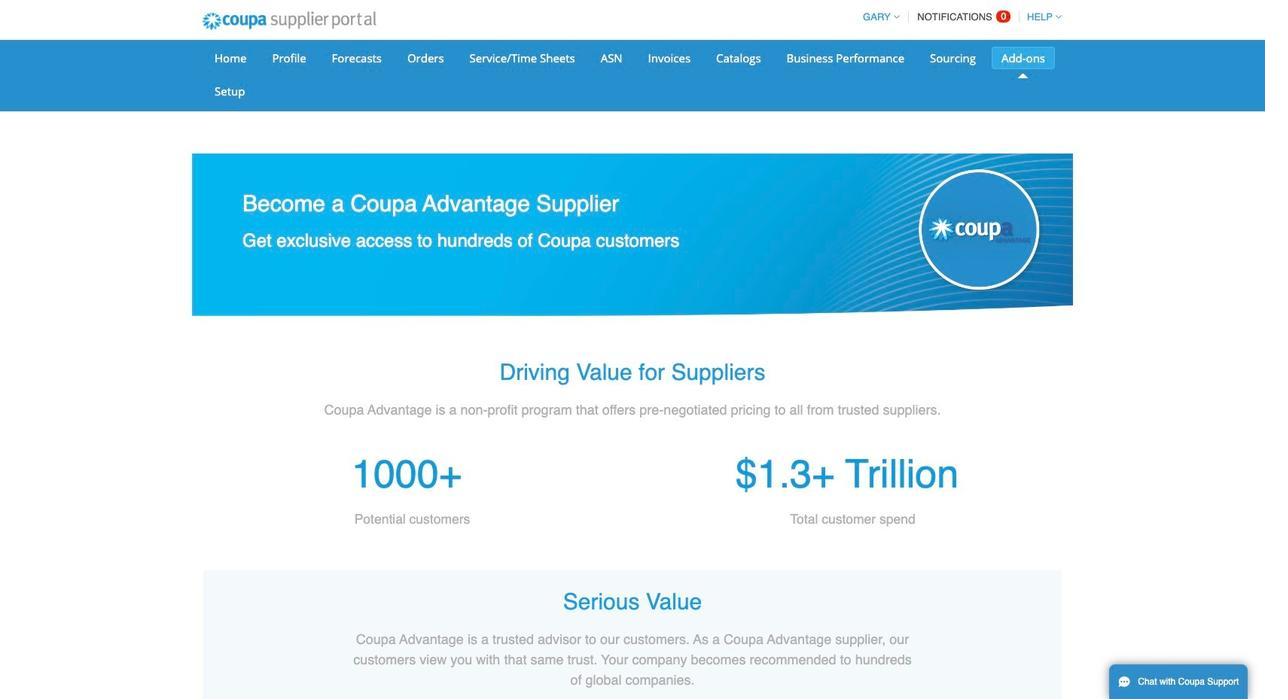 Task type: locate. For each thing, give the bounding box(es) containing it.
coupa supplier portal image
[[192, 2, 386, 40]]

navigation
[[857, 2, 1062, 32]]



Task type: vqa. For each thing, say whether or not it's contained in the screenshot.
navigation
yes



